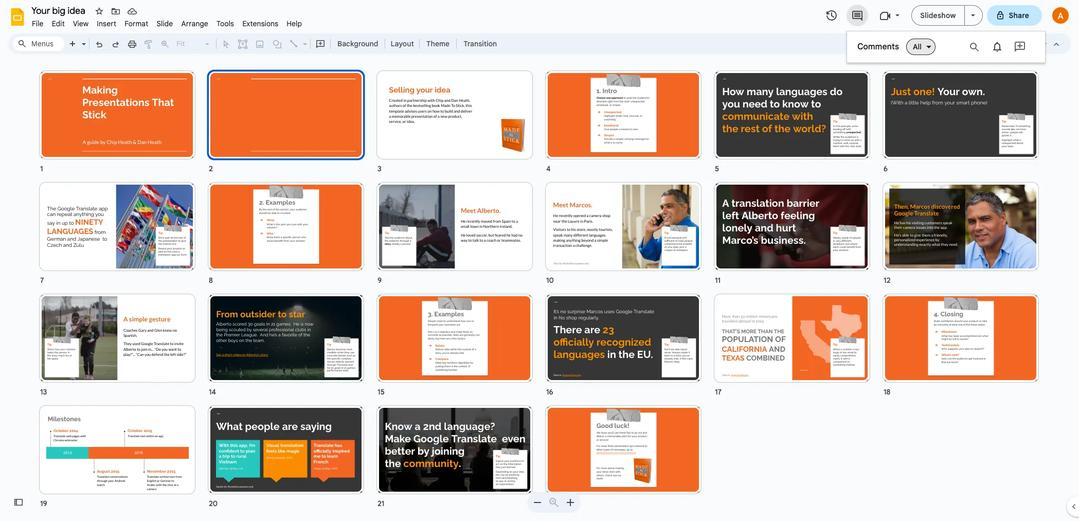 Task type: describe. For each thing, give the bounding box(es) containing it.
file
[[32, 19, 44, 28]]

arrange
[[181, 19, 208, 28]]

edit
[[52, 19, 65, 28]]

insert menu item
[[93, 17, 121, 30]]

slide
[[157, 19, 173, 28]]

format menu item
[[121, 17, 153, 30]]

tools menu item
[[213, 17, 238, 30]]

theme
[[427, 39, 450, 48]]

layout
[[391, 39, 414, 48]]

background
[[338, 39, 379, 48]]

to
[[567, 198, 577, 212]]

edit menu item
[[48, 17, 69, 30]]

Rename text field
[[28, 4, 91, 16]]

all button
[[907, 39, 936, 55]]

file menu item
[[28, 17, 48, 30]]

presentation options image
[[971, 14, 976, 16]]

click
[[537, 198, 564, 212]]

comments
[[858, 42, 900, 52]]

click to add new slide
[[537, 198, 654, 212]]

reset thumbnail size image
[[548, 497, 560, 509]]

menu bar banner
[[0, 0, 1080, 521]]

Zoom field
[[173, 37, 214, 51]]

mode and view toolbar
[[1026, 33, 1065, 54]]

extensions
[[242, 19, 279, 28]]

main toolbar
[[64, 36, 502, 51]]

background button
[[333, 36, 383, 51]]

layout button
[[388, 36, 417, 51]]

add
[[580, 198, 601, 212]]

transition
[[464, 39, 497, 48]]

share
[[1010, 11, 1030, 20]]



Task type: locate. For each thing, give the bounding box(es) containing it.
click to add new slide application
[[0, 0, 1080, 521]]

insert
[[97, 19, 116, 28]]

select line image
[[301, 37, 307, 41]]

new
[[604, 198, 626, 212]]

Star checkbox
[[92, 4, 107, 19]]

increase thumbnail size image
[[565, 497, 577, 509]]

share button
[[987, 5, 1043, 26]]

extensions menu item
[[238, 17, 283, 30]]

menu bar containing file
[[28, 13, 306, 30]]

slideshow button
[[912, 5, 965, 26]]

shape image
[[271, 37, 283, 51]]

slide
[[629, 198, 654, 212]]

Menus field
[[13, 37, 64, 51]]

menu bar
[[28, 13, 306, 30]]

live pointer settings image
[[1041, 37, 1047, 41]]

transition button
[[459, 36, 502, 51]]

navigation
[[0, 58, 1080, 521]]

decrease thumbnail size image
[[532, 497, 544, 509]]

view menu item
[[69, 17, 93, 30]]

insert image image
[[254, 37, 266, 51]]

tools
[[217, 19, 234, 28]]

new slide with layout image
[[79, 37, 86, 41]]

Zoom text field
[[175, 37, 204, 51]]

theme button
[[422, 36, 455, 51]]

slide menu item
[[153, 17, 177, 30]]

slideshow
[[921, 11, 957, 20]]

all
[[914, 42, 922, 51]]

help menu item
[[283, 17, 306, 30]]

toolbar
[[528, 493, 581, 513]]

menu bar inside menu bar banner
[[28, 13, 306, 30]]

arrange menu item
[[177, 17, 213, 30]]

format
[[125, 19, 148, 28]]

help
[[287, 19, 302, 28]]

view
[[73, 19, 89, 28]]



Task type: vqa. For each thing, say whether or not it's contained in the screenshot.
'Insert' Menu Item
yes



